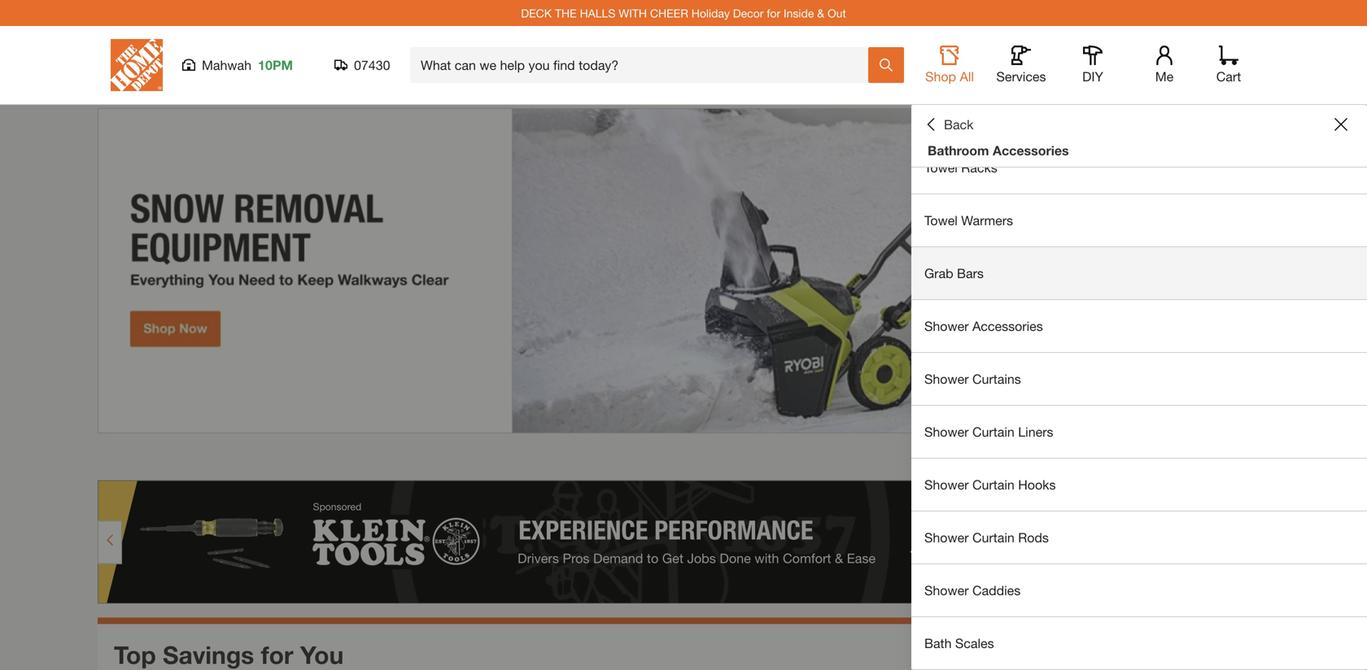 Task type: locate. For each thing, give the bounding box(es) containing it.
curtains
[[973, 372, 1022, 387]]

1 curtain from the top
[[973, 425, 1015, 440]]

shop all
[[926, 69, 974, 84]]

towel rings
[[925, 107, 995, 123]]

2 vertical spatial curtain
[[973, 530, 1015, 546]]

shower down "shower curtains"
[[925, 425, 969, 440]]

4 shower from the top
[[925, 477, 969, 493]]

shower for shower curtain liners
[[925, 425, 969, 440]]

curtain left rods
[[973, 530, 1015, 546]]

towel inside "towel warmers" "link"
[[925, 213, 958, 228]]

for
[[767, 6, 781, 20], [261, 641, 294, 670]]

shower accessories
[[925, 319, 1043, 334]]

2
[[1206, 451, 1215, 468]]

2 curtain from the top
[[973, 477, 1015, 493]]

shower curtain rods link
[[912, 512, 1368, 564]]

top savings for you
[[114, 641, 344, 670]]

towel rings link
[[912, 89, 1368, 141]]

3 shower from the top
[[925, 425, 969, 440]]

towel inside the towel rings link
[[925, 107, 958, 123]]

1 towel from the top
[[925, 107, 958, 123]]

towel
[[925, 107, 958, 123], [925, 160, 958, 175], [925, 213, 958, 228]]

cheer
[[650, 6, 689, 20]]

for left inside
[[767, 6, 781, 20]]

shower up "shower curtain rods"
[[925, 477, 969, 493]]

accessories up racks
[[993, 143, 1069, 158]]

back button
[[925, 116, 974, 133]]

curtain for rods
[[973, 530, 1015, 546]]

for left you
[[261, 641, 294, 670]]

bathroom
[[928, 143, 990, 158]]

out
[[828, 6, 846, 20]]

accessories for shower accessories
[[973, 319, 1043, 334]]

bathroom accessories
[[928, 143, 1069, 158]]

previous slide image
[[1179, 453, 1192, 466]]

mahwah 10pm
[[202, 57, 293, 73]]

diy
[[1083, 69, 1104, 84]]

shower down grab bars
[[925, 319, 969, 334]]

1 vertical spatial accessories
[[973, 319, 1043, 334]]

me
[[1156, 69, 1174, 84]]

3 curtain from the top
[[973, 530, 1015, 546]]

6 shower from the top
[[925, 583, 969, 599]]

hooks
[[1019, 477, 1056, 493]]

1 vertical spatial for
[[261, 641, 294, 670]]

accessories up curtains
[[973, 319, 1043, 334]]

shop
[[926, 69, 957, 84]]

0 vertical spatial curtain
[[973, 425, 1015, 440]]

deck the halls with cheer holiday decor for inside & out
[[521, 6, 846, 20]]

towel down bathroom
[[925, 160, 958, 175]]

back
[[944, 117, 974, 132]]

accessories
[[993, 143, 1069, 158], [973, 319, 1043, 334]]

holiday
[[692, 6, 730, 20]]

towel left the rings
[[925, 107, 958, 123]]

halls
[[580, 6, 616, 20]]

10pm
[[258, 57, 293, 73]]

2 vertical spatial towel
[[925, 213, 958, 228]]

shower up the shower caddies
[[925, 530, 969, 546]]

shower for shower accessories
[[925, 319, 969, 334]]

diy button
[[1067, 46, 1119, 85]]

curtain left "hooks"
[[973, 477, 1015, 493]]

0 vertical spatial accessories
[[993, 143, 1069, 158]]

curtain for hooks
[[973, 477, 1015, 493]]

grab bars
[[925, 266, 984, 281]]

What can we help you find today? search field
[[421, 48, 868, 82]]

0 vertical spatial towel
[[925, 107, 958, 123]]

towel racks link
[[912, 142, 1368, 194]]

3 towel from the top
[[925, 213, 958, 228]]

1 shower from the top
[[925, 319, 969, 334]]

2 shower from the top
[[925, 372, 969, 387]]

1 vertical spatial curtain
[[973, 477, 1015, 493]]

shower
[[925, 319, 969, 334], [925, 372, 969, 387], [925, 425, 969, 440], [925, 477, 969, 493], [925, 530, 969, 546], [925, 583, 969, 599]]

cart
[[1217, 69, 1242, 84]]

0 vertical spatial for
[[767, 6, 781, 20]]

next slide image
[[1242, 453, 1255, 466]]

curtain left "liners"
[[973, 425, 1015, 440]]

0 horizontal spatial for
[[261, 641, 294, 670]]

with
[[619, 6, 647, 20]]

5 shower from the top
[[925, 530, 969, 546]]

shower left caddies
[[925, 583, 969, 599]]

shower curtain hooks
[[925, 477, 1056, 493]]

inside
[[784, 6, 814, 20]]

curtain
[[973, 425, 1015, 440], [973, 477, 1015, 493], [973, 530, 1015, 546]]

towel inside towel racks link
[[925, 160, 958, 175]]

shower left curtains
[[925, 372, 969, 387]]

2 towel from the top
[[925, 160, 958, 175]]

1 horizontal spatial for
[[767, 6, 781, 20]]

shower curtains link
[[912, 353, 1368, 405]]

decor
[[733, 6, 764, 20]]

cart link
[[1211, 46, 1247, 85]]

shower curtains
[[925, 372, 1022, 387]]

towel left 'warmers'
[[925, 213, 958, 228]]

2 / 5
[[1206, 451, 1228, 468]]

liners
[[1019, 425, 1054, 440]]

1 vertical spatial towel
[[925, 160, 958, 175]]

rods
[[1019, 530, 1049, 546]]

image for snow removal equipment everything you need to keep walkways clear image
[[98, 108, 1270, 434]]



Task type: vqa. For each thing, say whether or not it's contained in the screenshot.
the left Available Shipping image
no



Task type: describe. For each thing, give the bounding box(es) containing it.
bars
[[957, 266, 984, 281]]

rings
[[962, 107, 995, 123]]

5
[[1220, 451, 1228, 468]]

all
[[960, 69, 974, 84]]

bath
[[925, 636, 952, 652]]

shower for shower curtain hooks
[[925, 477, 969, 493]]

feedback link image
[[1346, 275, 1368, 363]]

07430 button
[[335, 57, 391, 73]]

shower caddies
[[925, 583, 1021, 599]]

shop all button
[[924, 46, 976, 85]]

deck
[[521, 6, 552, 20]]

towel for towel warmers
[[925, 213, 958, 228]]

services
[[997, 69, 1047, 84]]

grab bars link
[[912, 247, 1368, 300]]

bath scales link
[[912, 618, 1368, 670]]

towel racks
[[925, 160, 998, 175]]

shower caddies link
[[912, 565, 1368, 617]]

07430
[[354, 57, 390, 73]]

scales
[[956, 636, 995, 652]]

towel warmers
[[925, 213, 1014, 228]]

towel for towel racks
[[925, 160, 958, 175]]

you
[[300, 641, 344, 670]]

deck the halls with cheer holiday decor for inside & out link
[[521, 6, 846, 20]]

towel for towel rings
[[925, 107, 958, 123]]

shower for shower curtains
[[925, 372, 969, 387]]

mahwah
[[202, 57, 252, 73]]

racks
[[962, 160, 998, 175]]

top
[[114, 641, 156, 670]]

/
[[1215, 451, 1220, 468]]

shower accessories link
[[912, 300, 1368, 353]]

the home depot logo image
[[111, 39, 163, 91]]

shower curtain liners link
[[912, 406, 1368, 458]]

warmers
[[962, 213, 1014, 228]]

shower curtain rods
[[925, 530, 1049, 546]]

caddies
[[973, 583, 1021, 599]]

curtain for liners
[[973, 425, 1015, 440]]

me button
[[1139, 46, 1191, 85]]

shower curtain liners
[[925, 425, 1054, 440]]

drawer close image
[[1335, 118, 1348, 131]]

the
[[555, 6, 577, 20]]

services button
[[996, 46, 1048, 85]]

accessories for bathroom accessories
[[993, 143, 1069, 158]]

shower curtain hooks link
[[912, 459, 1368, 511]]

shower for shower curtain rods
[[925, 530, 969, 546]]

grab
[[925, 266, 954, 281]]

towel warmers link
[[912, 195, 1368, 247]]

&
[[818, 6, 825, 20]]

bath scales
[[925, 636, 995, 652]]

shower for shower caddies
[[925, 583, 969, 599]]

savings
[[163, 641, 254, 670]]



